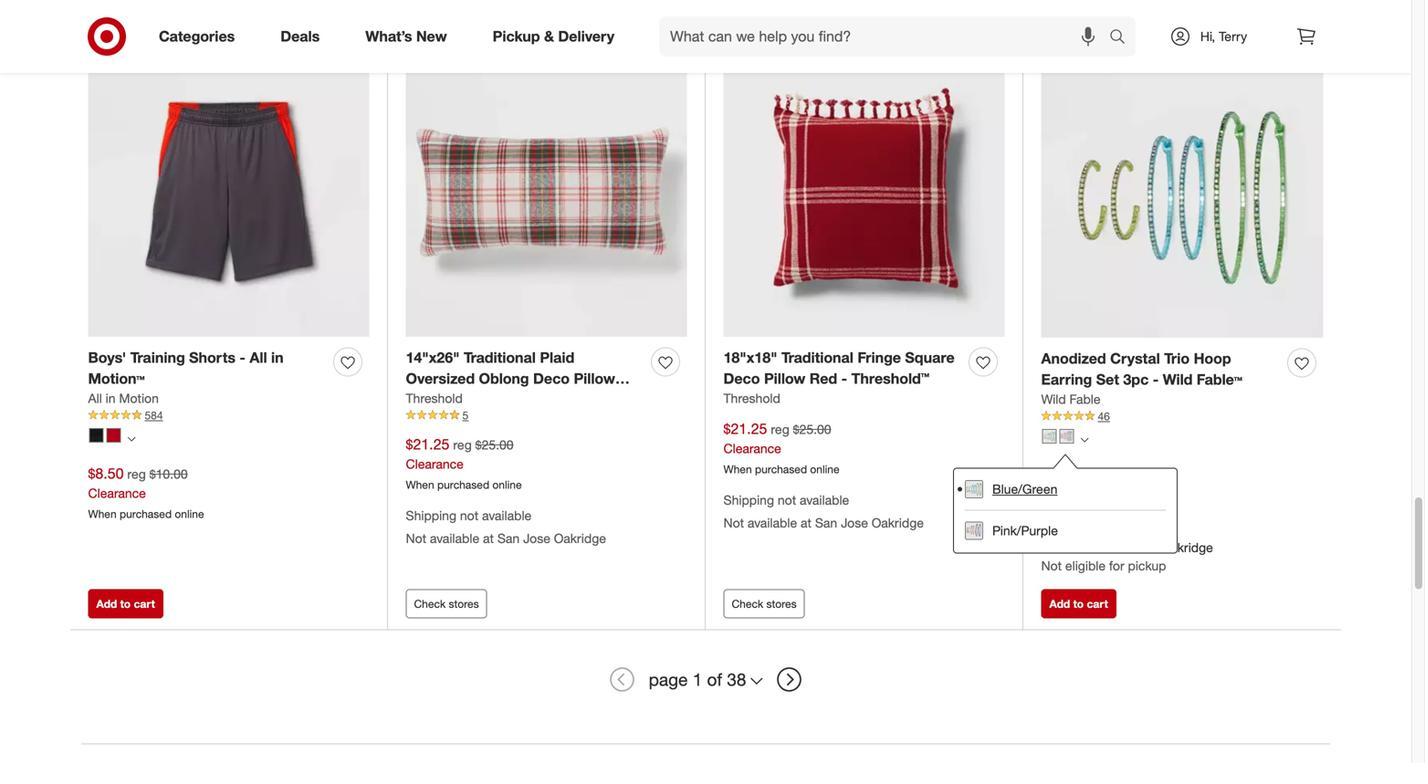 Task type: vqa. For each thing, say whether or not it's contained in the screenshot.
18"x18" Traditional Fringe Square Deco Pillow Red - Threshold™'s When
yes



Task type: locate. For each thing, give the bounding box(es) containing it.
14"x26"
[[406, 349, 460, 367]]

all right 'shorts'
[[250, 349, 267, 367]]

pillow
[[574, 370, 615, 388], [764, 370, 806, 388]]

1 horizontal spatial $25.00
[[793, 421, 832, 437]]

0 horizontal spatial $21.25
[[406, 436, 450, 453]]

1 horizontal spatial shipping
[[724, 492, 774, 508]]

reg down 5
[[453, 437, 472, 453]]

at
[[801, 515, 812, 531], [483, 531, 494, 547], [1090, 540, 1101, 556]]

traditional for pillow
[[782, 349, 854, 367]]

threshold link for 14"x26" traditional plaid oversized oblong deco pillow ivory/red/green - threshold™
[[406, 389, 463, 408]]

online down red
[[810, 462, 840, 476]]

0 vertical spatial all
[[250, 349, 267, 367]]

threshold™ inside '14"x26" traditional plaid oversized oblong deco pillow ivory/red/green - threshold™'
[[535, 391, 613, 409]]

clearance for anodized crystal trio hoop earring set 3pc - wild fable™
[[1041, 486, 1099, 502]]

all colors element
[[127, 432, 136, 443], [1081, 433, 1089, 444]]

shipping not available not available at san jose oakridge
[[724, 492, 924, 531], [406, 508, 606, 547]]

threshold™ down plaid
[[535, 391, 613, 409]]

- right 'shorts'
[[240, 349, 246, 367]]

clearance for 14"x26" traditional plaid oversized oblong deco pillow ivory/red/green - threshold™
[[406, 456, 464, 472]]

1 horizontal spatial in
[[271, 349, 284, 367]]

1 horizontal spatial jose
[[841, 515, 868, 531]]

threshold™
[[852, 370, 930, 388], [535, 391, 613, 409]]

terry
[[1219, 28, 1247, 44]]

0 horizontal spatial not
[[460, 508, 479, 524]]

deco down plaid
[[533, 370, 570, 388]]

threshold down 18"x18"
[[724, 390, 781, 406]]

$21.25 down 18"x18"
[[724, 420, 767, 438]]

threshold™ down fringe
[[852, 370, 930, 388]]

at inside in stock at  san jose oakridge not eligible for pickup
[[1090, 540, 1101, 556]]

2 check stores from the left
[[732, 597, 797, 611]]

18"x18" traditional fringe square deco pillow red - threshold™ image
[[724, 56, 1005, 337], [724, 56, 1005, 337]]

add
[[96, 5, 117, 18], [732, 5, 753, 18], [1050, 5, 1070, 18], [96, 597, 117, 611], [1050, 597, 1070, 611]]

2 threshold link from the left
[[724, 389, 781, 408]]

1 horizontal spatial all colors element
[[1081, 433, 1089, 444]]

1 horizontal spatial not
[[724, 515, 744, 531]]

2 threshold from the left
[[724, 390, 781, 406]]

2 horizontal spatial jose
[[1131, 540, 1158, 556]]

1 horizontal spatial wild
[[1163, 371, 1193, 389]]

traditional up red
[[782, 349, 854, 367]]

1 vertical spatial in
[[106, 390, 116, 406]]

when
[[724, 462, 752, 476], [406, 478, 434, 492], [88, 507, 117, 521], [1041, 508, 1070, 522]]

1 horizontal spatial san
[[815, 515, 838, 531]]

- right red
[[842, 370, 848, 388]]

0 horizontal spatial all colors element
[[127, 432, 136, 443]]

1 horizontal spatial not
[[778, 492, 796, 508]]

all in motion
[[88, 390, 159, 406]]

2 stores from the left
[[767, 597, 797, 611]]

shipping
[[724, 492, 774, 508], [406, 508, 457, 524]]

wild down "earring"
[[1041, 391, 1066, 407]]

0 horizontal spatial $21.25 reg $25.00 clearance when purchased online
[[406, 436, 522, 492]]

when inside the $6.80 reg $8.00 clearance when purchased online
[[1041, 508, 1070, 522]]

traditional inside 18"x18" traditional fringe square deco pillow red - threshold™
[[782, 349, 854, 367]]

threshold link for 18"x18" traditional fringe square deco pillow red - threshold™
[[724, 389, 781, 408]]

pink/purple link
[[965, 510, 1166, 551]]

all colors element for $6.80
[[1081, 433, 1089, 444]]

jose for -
[[523, 531, 551, 547]]

search
[[1101, 29, 1145, 47]]

all colors element right 'pink/purple' icon
[[1081, 433, 1089, 444]]

anodized crystal trio hoop earring set 3pc - wild fable™ image
[[1041, 56, 1324, 338], [1041, 56, 1324, 338]]

clearance inside the $6.80 reg $8.00 clearance when purchased online
[[1041, 486, 1099, 502]]

to
[[120, 5, 131, 18], [756, 5, 766, 18], [1074, 5, 1084, 18], [120, 597, 131, 611], [1074, 597, 1084, 611]]

2 horizontal spatial not
[[1041, 558, 1062, 574]]

1 threshold from the left
[[406, 390, 463, 406]]

1 horizontal spatial check stores
[[732, 597, 797, 611]]

$25.00 down red
[[793, 421, 832, 437]]

deals link
[[265, 16, 343, 57]]

clearance down 18"x18"
[[724, 440, 782, 456]]

$25.00
[[793, 421, 832, 437], [475, 437, 514, 453]]

san
[[815, 515, 838, 531], [498, 531, 520, 547], [1105, 540, 1127, 556]]

2 pillow from the left
[[764, 370, 806, 388]]

shorts
[[189, 349, 236, 367]]

0 vertical spatial in
[[271, 349, 284, 367]]

all inside boys' training shorts - all in motion™
[[250, 349, 267, 367]]

0 horizontal spatial threshold™
[[535, 391, 613, 409]]

1 horizontal spatial all
[[250, 349, 267, 367]]

check stores
[[414, 597, 479, 611], [732, 597, 797, 611]]

1 stores from the left
[[449, 597, 479, 611]]

1 horizontal spatial threshold™
[[852, 370, 930, 388]]

online for 3pc
[[1128, 508, 1158, 522]]

fable
[[1070, 391, 1101, 407]]

1 check stores button from the left
[[406, 590, 487, 619]]

add to cart
[[96, 5, 155, 18], [732, 5, 791, 18], [1050, 5, 1108, 18], [96, 597, 155, 611], [1050, 597, 1108, 611]]

cart
[[134, 5, 155, 18], [769, 5, 791, 18], [1087, 5, 1108, 18], [134, 597, 155, 611], [1087, 597, 1108, 611]]

- down 'oblong'
[[525, 391, 531, 409]]

1 horizontal spatial $21.25 reg $25.00 clearance when purchased online
[[724, 420, 840, 476]]

1 deco from the left
[[533, 370, 570, 388]]

purchased inside $8.50 reg $10.00 clearance when purchased online
[[120, 507, 172, 521]]

when for 14"x26" traditional plaid oversized oblong deco pillow ivory/red/green - threshold™
[[406, 478, 434, 492]]

threshold™ inside 18"x18" traditional fringe square deco pillow red - threshold™
[[852, 370, 930, 388]]

clearance inside $8.50 reg $10.00 clearance when purchased online
[[88, 485, 146, 501]]

boys' training shorts - all in motion™ link
[[88, 348, 326, 389]]

blue/green image
[[1042, 429, 1057, 444]]

0 horizontal spatial check stores
[[414, 597, 479, 611]]

threshold link down the oversized
[[406, 389, 463, 408]]

- inside boys' training shorts - all in motion™
[[240, 349, 246, 367]]

blue/green
[[993, 481, 1058, 497]]

0 vertical spatial wild
[[1163, 371, 1193, 389]]

online inside the $6.80 reg $8.00 clearance when purchased online
[[1128, 508, 1158, 522]]

0 vertical spatial threshold™
[[852, 370, 930, 388]]

0 horizontal spatial threshold
[[406, 390, 463, 406]]

when inside $8.50 reg $10.00 clearance when purchased online
[[88, 507, 117, 521]]

training
[[130, 349, 185, 367]]

pillow left red
[[764, 370, 806, 388]]

wild fable
[[1041, 391, 1101, 407]]

oakridge
[[872, 515, 924, 531], [554, 531, 606, 547], [1161, 540, 1213, 556]]

in right 'shorts'
[[271, 349, 284, 367]]

1 traditional from the left
[[464, 349, 536, 367]]

not for 14"x26" traditional plaid oversized oblong deco pillow ivory/red/green - threshold™
[[406, 531, 426, 547]]

all
[[250, 349, 267, 367], [88, 390, 102, 406]]

0 horizontal spatial check stores button
[[406, 590, 487, 619]]

$21.25 reg $25.00 clearance when purchased online
[[724, 420, 840, 476], [406, 436, 522, 492]]

traditional up 'oblong'
[[464, 349, 536, 367]]

clearance down $8.50
[[88, 485, 146, 501]]

0 horizontal spatial jose
[[523, 531, 551, 547]]

1 vertical spatial wild
[[1041, 391, 1066, 407]]

0 horizontal spatial shipping not available not available at san jose oakridge
[[406, 508, 606, 547]]

0 horizontal spatial not
[[406, 531, 426, 547]]

2 traditional from the left
[[782, 349, 854, 367]]

hi,
[[1201, 28, 1216, 44]]

14"x26" traditional plaid oversized oblong deco pillow ivory/red/green - threshold™ image
[[406, 56, 687, 337], [406, 56, 687, 337]]

online inside $8.50 reg $10.00 clearance when purchased online
[[175, 507, 204, 521]]

traditional
[[464, 349, 536, 367], [782, 349, 854, 367]]

$21.25 reg $25.00 clearance when purchased online for oblong
[[406, 436, 522, 492]]

1 horizontal spatial deco
[[724, 370, 760, 388]]

0 horizontal spatial traditional
[[464, 349, 536, 367]]

2 check from the left
[[732, 597, 764, 611]]

red
[[810, 370, 838, 388]]

all colors image
[[127, 435, 136, 443]]

deco inside 18"x18" traditional fringe square deco pillow red - threshold™
[[724, 370, 760, 388]]

2 horizontal spatial san
[[1105, 540, 1127, 556]]

boys' training shorts - all in motion™ image
[[88, 56, 369, 337], [88, 56, 369, 337]]

deco
[[533, 370, 570, 388], [724, 370, 760, 388]]

not for ivory/red/green
[[460, 508, 479, 524]]

threshold link
[[406, 389, 463, 408], [724, 389, 781, 408]]

$8.50
[[88, 465, 124, 483]]

oakridge inside in stock at  san jose oakridge not eligible for pickup
[[1161, 540, 1213, 556]]

jose
[[841, 515, 868, 531], [523, 531, 551, 547], [1131, 540, 1158, 556]]

clearance down 5
[[406, 456, 464, 472]]

san for ivory/red/green
[[498, 531, 520, 547]]

$21.25 reg $25.00 clearance when purchased online down 5
[[406, 436, 522, 492]]

online for motion™
[[175, 507, 204, 521]]

1 horizontal spatial at
[[801, 515, 812, 531]]

stock
[[1055, 540, 1087, 556]]

0 horizontal spatial deco
[[533, 370, 570, 388]]

check stores for 18"x18" traditional fringe square deco pillow red - threshold™
[[732, 597, 797, 611]]

0 horizontal spatial threshold link
[[406, 389, 463, 408]]

2 horizontal spatial at
[[1090, 540, 1101, 556]]

reg
[[771, 421, 790, 437], [453, 437, 472, 453], [127, 466, 146, 482], [1081, 467, 1099, 483]]

threshold
[[406, 390, 463, 406], [724, 390, 781, 406]]

18"x18"
[[724, 349, 778, 367]]

1 check stores from the left
[[414, 597, 479, 611]]

reg inside $8.50 reg $10.00 clearance when purchased online
[[127, 466, 146, 482]]

38
[[727, 670, 746, 691]]

pillow inside '14"x26" traditional plaid oversized oblong deco pillow ivory/red/green - threshold™'
[[574, 370, 615, 388]]

deals
[[281, 27, 320, 45]]

0 horizontal spatial oakridge
[[554, 531, 606, 547]]

$21.25 reg $25.00 clearance when purchased online down red
[[724, 420, 840, 476]]

traditional inside '14"x26" traditional plaid oversized oblong deco pillow ivory/red/green - threshold™'
[[464, 349, 536, 367]]

online down the 5 link
[[493, 478, 522, 492]]

when for anodized crystal trio hoop earring set 3pc - wild fable™
[[1041, 508, 1070, 522]]

threshold link down 18"x18"
[[724, 389, 781, 408]]

deco inside '14"x26" traditional plaid oversized oblong deco pillow ivory/red/green - threshold™'
[[533, 370, 570, 388]]

0 horizontal spatial stores
[[449, 597, 479, 611]]

square
[[905, 349, 955, 367]]

14"x26" traditional plaid oversized oblong deco pillow ivory/red/green - threshold™
[[406, 349, 615, 409]]

1 vertical spatial threshold™
[[535, 391, 613, 409]]

pillow inside 18"x18" traditional fringe square deco pillow red - threshold™
[[764, 370, 806, 388]]

check
[[414, 597, 446, 611], [732, 597, 764, 611]]

pillow down plaid
[[574, 370, 615, 388]]

1 horizontal spatial shipping not available not available at san jose oakridge
[[724, 492, 924, 531]]

not
[[778, 492, 796, 508], [460, 508, 479, 524]]

1 horizontal spatial threshold link
[[724, 389, 781, 408]]

stores
[[449, 597, 479, 611], [767, 597, 797, 611]]

available
[[800, 492, 849, 508], [482, 508, 532, 524], [748, 515, 797, 531], [430, 531, 480, 547]]

online
[[810, 462, 840, 476], [493, 478, 522, 492], [175, 507, 204, 521], [1128, 508, 1158, 522]]

1 horizontal spatial threshold
[[724, 390, 781, 406]]

oakridge for -
[[554, 531, 606, 547]]

in
[[271, 349, 284, 367], [106, 390, 116, 406]]

2 deco from the left
[[724, 370, 760, 388]]

reg down 18"x18"
[[771, 421, 790, 437]]

all in motion link
[[88, 389, 159, 408]]

1 check from the left
[[414, 597, 446, 611]]

0 horizontal spatial pillow
[[574, 370, 615, 388]]

1 threshold link from the left
[[406, 389, 463, 408]]

at for ivory/red/green
[[483, 531, 494, 547]]

oversized
[[406, 370, 475, 388]]

deco down 18"x18"
[[724, 370, 760, 388]]

purchased for anodized crystal trio hoop earring set 3pc - wild fable™
[[1073, 508, 1125, 522]]

what's new
[[366, 27, 447, 45]]

all colors element right red icon at the left of the page
[[127, 432, 136, 443]]

0 horizontal spatial $25.00
[[475, 437, 514, 453]]

clearance down $6.80
[[1041, 486, 1099, 502]]

pink/purple image
[[1060, 429, 1074, 444]]

when for 18"x18" traditional fringe square deco pillow red - threshold™
[[724, 462, 752, 476]]

of
[[707, 670, 722, 691]]

plaid
[[540, 349, 575, 367]]

1 horizontal spatial check stores button
[[724, 590, 805, 619]]

0 horizontal spatial all
[[88, 390, 102, 406]]

anodized crystal trio hoop earring set 3pc - wild fable™
[[1041, 350, 1243, 389]]

1 horizontal spatial $21.25
[[724, 420, 767, 438]]

- inside '14"x26" traditional plaid oversized oblong deco pillow ivory/red/green - threshold™'
[[525, 391, 531, 409]]

anodized
[[1041, 350, 1106, 368]]

0 horizontal spatial shipping
[[406, 508, 457, 524]]

online down the $10.00
[[175, 507, 204, 521]]

$8.00
[[1103, 467, 1134, 483]]

check stores for 14"x26" traditional plaid oversized oblong deco pillow ivory/red/green - threshold™
[[414, 597, 479, 611]]

in down motion™
[[106, 390, 116, 406]]

0 horizontal spatial in
[[106, 390, 116, 406]]

$10.00
[[150, 466, 188, 482]]

1 horizontal spatial check
[[732, 597, 764, 611]]

$25.00 down ivory/red/green
[[475, 437, 514, 453]]

1 horizontal spatial oakridge
[[872, 515, 924, 531]]

2 horizontal spatial oakridge
[[1161, 540, 1213, 556]]

reg left $8.00
[[1081, 467, 1099, 483]]

hoop
[[1194, 350, 1232, 368]]

0 horizontal spatial san
[[498, 531, 520, 547]]

46 link
[[1041, 409, 1324, 425]]

clearance
[[724, 440, 782, 456], [406, 456, 464, 472], [88, 485, 146, 501], [1041, 486, 1099, 502]]

pickup & delivery
[[493, 27, 615, 45]]

all down motion™
[[88, 390, 102, 406]]

fable™
[[1197, 371, 1243, 389]]

reg inside the $6.80 reg $8.00 clearance when purchased online
[[1081, 467, 1099, 483]]

$6.80
[[1041, 466, 1077, 484]]

1 horizontal spatial stores
[[767, 597, 797, 611]]

1 horizontal spatial traditional
[[782, 349, 854, 367]]

0 horizontal spatial check
[[414, 597, 446, 611]]

0 horizontal spatial at
[[483, 531, 494, 547]]

$21.25 down ivory/red/green
[[406, 436, 450, 453]]

wild down 'trio'
[[1163, 371, 1193, 389]]

1 horizontal spatial pillow
[[764, 370, 806, 388]]

crystal
[[1111, 350, 1160, 368]]

purchased
[[755, 462, 807, 476], [437, 478, 490, 492], [120, 507, 172, 521], [1073, 508, 1125, 522]]

reg right $8.50
[[127, 466, 146, 482]]

threshold down the oversized
[[406, 390, 463, 406]]

check stores button
[[406, 590, 487, 619], [724, 590, 805, 619]]

-
[[240, 349, 246, 367], [842, 370, 848, 388], [1153, 371, 1159, 389], [525, 391, 531, 409]]

online up in stock at  san jose oakridge not eligible for pickup
[[1128, 508, 1158, 522]]

1 pillow from the left
[[574, 370, 615, 388]]

- right the 3pc
[[1153, 371, 1159, 389]]

2 check stores button from the left
[[724, 590, 805, 619]]

purchased inside the $6.80 reg $8.00 clearance when purchased online
[[1073, 508, 1125, 522]]



Task type: describe. For each thing, give the bounding box(es) containing it.
set
[[1097, 371, 1120, 389]]

46
[[1098, 409, 1110, 423]]

boys' training shorts - all in motion™
[[88, 349, 284, 388]]

0 horizontal spatial wild
[[1041, 391, 1066, 407]]

shipping for 18"x18" traditional fringe square deco pillow red - threshold™
[[724, 492, 774, 508]]

not for 18"x18" traditional fringe square deco pillow red - threshold™
[[724, 515, 744, 531]]

threshold for 18"x18" traditional fringe square deco pillow red - threshold™
[[724, 390, 781, 406]]

What can we help you find? suggestions appear below search field
[[659, 16, 1114, 57]]

categories
[[159, 27, 235, 45]]

$21.25 for 14"x26" traditional plaid oversized oblong deco pillow ivory/red/green - threshold™
[[406, 436, 450, 453]]

all colors image
[[1081, 436, 1089, 444]]

in
[[1041, 540, 1052, 556]]

categories link
[[143, 16, 258, 57]]

reg for 14"x26" traditional plaid oversized oblong deco pillow ivory/red/green - threshold™
[[453, 437, 472, 453]]

$25.00 for ivory/red/green
[[475, 437, 514, 453]]

3pc
[[1124, 371, 1149, 389]]

purchased for 14"x26" traditional plaid oversized oblong deco pillow ivory/red/green - threshold™
[[437, 478, 490, 492]]

clearance for boys' training shorts - all in motion™
[[88, 485, 146, 501]]

$21.25 reg $25.00 clearance when purchased online for deco
[[724, 420, 840, 476]]

search button
[[1101, 16, 1145, 60]]

&
[[544, 27, 554, 45]]

purchased for boys' training shorts - all in motion™
[[120, 507, 172, 521]]

earring
[[1041, 371, 1092, 389]]

oakridge for threshold™
[[872, 515, 924, 531]]

check for 18"x18" traditional fringe square deco pillow red - threshold™
[[732, 597, 764, 611]]

when for boys' training shorts - all in motion™
[[88, 507, 117, 521]]

reg for boys' training shorts - all in motion™
[[127, 466, 146, 482]]

delivery
[[558, 27, 615, 45]]

pickup & delivery link
[[477, 16, 637, 57]]

anodized crystal trio hoop earring set 3pc - wild fable™ link
[[1041, 349, 1281, 390]]

motion
[[119, 390, 159, 406]]

$21.25 for 18"x18" traditional fringe square deco pillow red - threshold™
[[724, 420, 767, 438]]

18"x18" traditional fringe square deco pillow red - threshold™ link
[[724, 348, 962, 389]]

online for pillow
[[493, 478, 522, 492]]

online for red
[[810, 462, 840, 476]]

jose inside in stock at  san jose oakridge not eligible for pickup
[[1131, 540, 1158, 556]]

wild inside the anodized crystal trio hoop earring set 3pc - wild fable™
[[1163, 371, 1193, 389]]

584 link
[[88, 408, 369, 424]]

what's
[[366, 27, 412, 45]]

motion™
[[88, 370, 145, 388]]

pink/purple
[[993, 523, 1058, 539]]

san inside in stock at  san jose oakridge not eligible for pickup
[[1105, 540, 1127, 556]]

$25.00 for -
[[793, 421, 832, 437]]

wild fable link
[[1041, 390, 1101, 409]]

1
[[693, 670, 702, 691]]

blue/green link
[[965, 469, 1166, 510]]

5 link
[[406, 408, 687, 424]]

not for -
[[778, 492, 796, 508]]

reg for 18"x18" traditional fringe square deco pillow red - threshold™
[[771, 421, 790, 437]]

stores for 14"x26" traditional plaid oversized oblong deco pillow ivory/red/green - threshold™
[[449, 597, 479, 611]]

san for -
[[815, 515, 838, 531]]

stores for 18"x18" traditional fringe square deco pillow red - threshold™
[[767, 597, 797, 611]]

1 vertical spatial all
[[88, 390, 102, 406]]

page 1 of 38
[[649, 670, 746, 691]]

red image
[[106, 428, 121, 443]]

purchased for 18"x18" traditional fringe square deco pillow red - threshold™
[[755, 462, 807, 476]]

pickup
[[493, 27, 540, 45]]

page 1 of 38 button
[[641, 660, 771, 700]]

5
[[463, 409, 469, 422]]

boys'
[[88, 349, 126, 367]]

ivory/red/green
[[406, 391, 521, 409]]

$8.50 reg $10.00 clearance when purchased online
[[88, 465, 204, 521]]

14"x26" traditional plaid oversized oblong deco pillow ivory/red/green - threshold™ link
[[406, 348, 644, 409]]

hi, terry
[[1201, 28, 1247, 44]]

black image
[[89, 428, 104, 443]]

all colors element for $8.50
[[127, 432, 136, 443]]

new
[[416, 27, 447, 45]]

$6.80 reg $8.00 clearance when purchased online
[[1041, 466, 1158, 522]]

reg for anodized crystal trio hoop earring set 3pc - wild fable™
[[1081, 467, 1099, 483]]

what's new link
[[350, 16, 470, 57]]

pickup
[[1128, 558, 1167, 574]]

shipping for 14"x26" traditional plaid oversized oblong deco pillow ivory/red/green - threshold™
[[406, 508, 457, 524]]

for
[[1109, 558, 1125, 574]]

not inside in stock at  san jose oakridge not eligible for pickup
[[1041, 558, 1062, 574]]

traditional for deco
[[464, 349, 536, 367]]

shipping not available not available at san jose oakridge for -
[[724, 492, 924, 531]]

jose for threshold™
[[841, 515, 868, 531]]

at for -
[[801, 515, 812, 531]]

eligible
[[1066, 558, 1106, 574]]

- inside 18"x18" traditional fringe square deco pillow red - threshold™
[[842, 370, 848, 388]]

check stores button for 14"x26" traditional plaid oversized oblong deco pillow ivory/red/green - threshold™
[[406, 590, 487, 619]]

fringe
[[858, 349, 901, 367]]

trio
[[1165, 350, 1190, 368]]

check for 14"x26" traditional plaid oversized oblong deco pillow ivory/red/green - threshold™
[[414, 597, 446, 611]]

page
[[649, 670, 688, 691]]

in inside boys' training shorts - all in motion™
[[271, 349, 284, 367]]

clearance for 18"x18" traditional fringe square deco pillow red - threshold™
[[724, 440, 782, 456]]

- inside the anodized crystal trio hoop earring set 3pc - wild fable™
[[1153, 371, 1159, 389]]

18"x18" traditional fringe square deco pillow red - threshold™
[[724, 349, 955, 388]]

in stock at  san jose oakridge not eligible for pickup
[[1041, 540, 1213, 574]]

584
[[145, 409, 163, 422]]

oblong
[[479, 370, 529, 388]]

shipping not available not available at san jose oakridge for ivory/red/green
[[406, 508, 606, 547]]

check stores button for 18"x18" traditional fringe square deco pillow red - threshold™
[[724, 590, 805, 619]]

threshold for 14"x26" traditional plaid oversized oblong deco pillow ivory/red/green - threshold™
[[406, 390, 463, 406]]



